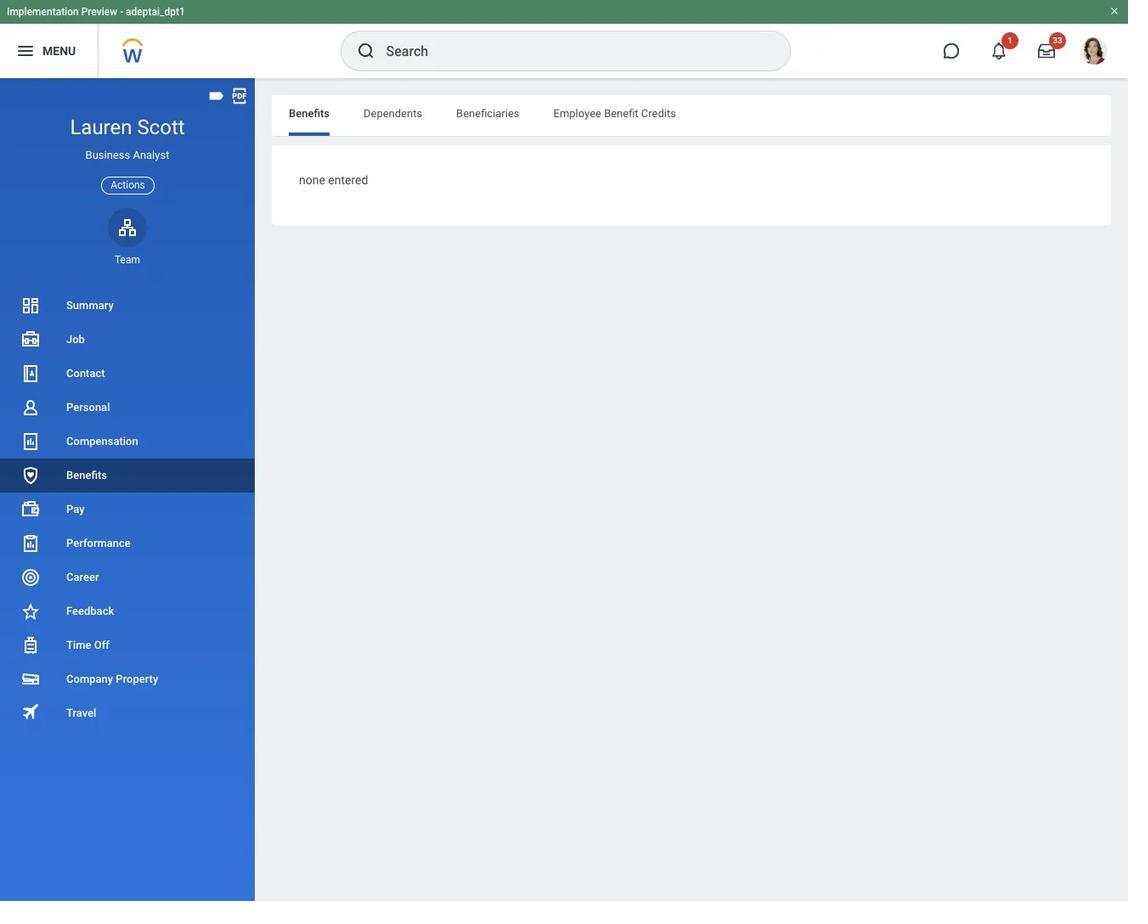 Task type: describe. For each thing, give the bounding box(es) containing it.
menu banner
[[0, 0, 1129, 78]]

summary
[[66, 299, 114, 312]]

benefit
[[605, 107, 639, 120]]

personal
[[66, 401, 110, 414]]

1
[[1008, 36, 1013, 45]]

company property link
[[0, 663, 255, 697]]

none entered
[[299, 173, 368, 187]]

compensation image
[[20, 432, 41, 452]]

navigation pane region
[[0, 78, 255, 902]]

business analyst
[[86, 149, 170, 162]]

tag image
[[207, 87, 226, 105]]

travel
[[66, 707, 96, 720]]

personal link
[[0, 391, 255, 425]]

property
[[116, 673, 158, 686]]

company
[[66, 673, 113, 686]]

tab list containing benefits
[[272, 95, 1112, 136]]

performance
[[66, 537, 131, 550]]

career
[[66, 571, 99, 584]]

scott
[[137, 116, 185, 139]]

actions
[[111, 179, 145, 191]]

profile logan mcneil image
[[1081, 37, 1109, 68]]

benefits inside tab list
[[289, 107, 330, 120]]

company property image
[[20, 670, 41, 690]]

feedback link
[[0, 595, 255, 629]]

none
[[299, 173, 325, 187]]

job image
[[20, 330, 41, 350]]

team
[[115, 254, 140, 266]]

beneficiaries
[[457, 107, 520, 120]]

lauren scott
[[70, 116, 185, 139]]

feedback
[[66, 605, 114, 618]]

implementation preview -   adeptai_dpt1
[[7, 6, 185, 18]]

summary link
[[0, 289, 255, 323]]

feedback image
[[20, 602, 41, 622]]

time
[[66, 639, 91, 652]]

travel link
[[0, 697, 255, 731]]

adeptai_dpt1
[[126, 6, 185, 18]]

33
[[1053, 36, 1063, 45]]

dependents
[[364, 107, 423, 120]]

compensation
[[66, 435, 138, 448]]

job link
[[0, 323, 255, 357]]

career link
[[0, 561, 255, 595]]

contact
[[66, 367, 105, 380]]

benefits link
[[0, 459, 255, 493]]



Task type: locate. For each thing, give the bounding box(es) containing it.
search image
[[356, 41, 376, 61]]

performance link
[[0, 527, 255, 561]]

contact image
[[20, 364, 41, 384]]

0 horizontal spatial benefits
[[66, 469, 107, 482]]

performance image
[[20, 534, 41, 554]]

implementation
[[7, 6, 79, 18]]

actions button
[[101, 176, 155, 194]]

off
[[94, 639, 110, 652]]

compensation link
[[0, 425, 255, 459]]

menu button
[[0, 24, 98, 78]]

entered
[[328, 173, 368, 187]]

time off
[[66, 639, 110, 652]]

travel image
[[20, 703, 41, 723]]

menu
[[43, 44, 76, 57]]

career image
[[20, 568, 41, 588]]

justify image
[[15, 41, 36, 61]]

benefits
[[289, 107, 330, 120], [66, 469, 107, 482]]

preview
[[81, 6, 117, 18]]

credits
[[642, 107, 677, 120]]

benefits inside navigation pane region
[[66, 469, 107, 482]]

0 vertical spatial benefits
[[289, 107, 330, 120]]

job
[[66, 333, 85, 346]]

inbox large image
[[1039, 43, 1056, 60]]

1 horizontal spatial benefits
[[289, 107, 330, 120]]

employee benefit credits
[[554, 107, 677, 120]]

benefits up pay at the bottom
[[66, 469, 107, 482]]

Search Workday  search field
[[386, 32, 755, 70]]

time off image
[[20, 636, 41, 656]]

list containing summary
[[0, 289, 255, 731]]

tab list
[[272, 95, 1112, 136]]

pay image
[[20, 500, 41, 520]]

benefits image
[[20, 466, 41, 486]]

1 button
[[981, 32, 1019, 70]]

close environment banner image
[[1110, 6, 1120, 16]]

33 button
[[1029, 32, 1067, 70]]

time off link
[[0, 629, 255, 663]]

lauren
[[70, 116, 132, 139]]

list
[[0, 289, 255, 731]]

view team image
[[117, 217, 138, 238]]

pay
[[66, 503, 85, 516]]

-
[[120, 6, 123, 18]]

company property
[[66, 673, 158, 686]]

contact link
[[0, 357, 255, 391]]

employee
[[554, 107, 602, 120]]

analyst
[[133, 149, 170, 162]]

pay link
[[0, 493, 255, 527]]

team lauren scott element
[[108, 253, 147, 267]]

1 vertical spatial benefits
[[66, 469, 107, 482]]

view printable version (pdf) image
[[230, 87, 249, 105]]

summary image
[[20, 296, 41, 316]]

personal image
[[20, 398, 41, 418]]

notifications large image
[[991, 43, 1008, 60]]

business
[[86, 149, 130, 162]]

team link
[[108, 208, 147, 267]]

benefits up none
[[289, 107, 330, 120]]



Task type: vqa. For each thing, say whether or not it's contained in the screenshot.
the Acquisition Headcount - Table "image"
no



